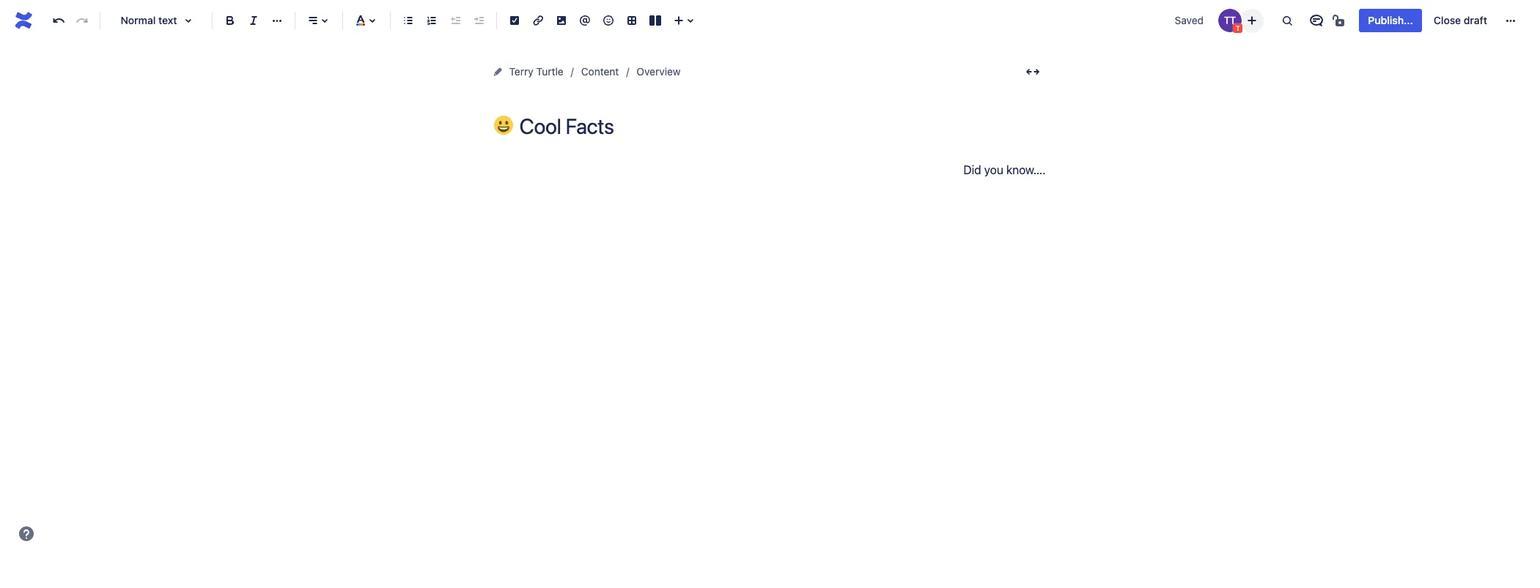 Task type: vqa. For each thing, say whether or not it's contained in the screenshot.
Assignee Pin to top. Only you can see pinned fields. icon
no



Task type: locate. For each thing, give the bounding box(es) containing it.
confluence image
[[12, 9, 35, 32], [12, 9, 35, 32]]

bullet list ⌘⇧8 image
[[400, 12, 417, 29]]

close
[[1434, 14, 1461, 26]]

mention image
[[576, 12, 594, 29]]

italic ⌘i image
[[245, 12, 262, 29]]

close draft button
[[1425, 9, 1496, 32]]

know….
[[1006, 163, 1046, 177]]

turtle
[[536, 65, 564, 78]]

terry turtle image
[[1219, 9, 1242, 32]]

no restrictions image
[[1331, 12, 1349, 29]]

move this page image
[[492, 66, 503, 78]]

comment icon image
[[1308, 12, 1326, 29]]

emoji image
[[600, 12, 617, 29]]

content link
[[581, 63, 619, 81]]

publish...
[[1368, 14, 1413, 26]]

more formatting image
[[268, 12, 286, 29]]

draft
[[1464, 14, 1487, 26]]

:grinning: image
[[494, 116, 513, 135], [494, 116, 513, 135]]

text
[[158, 14, 177, 26]]

undo ⌘z image
[[50, 12, 67, 29]]

overview link
[[637, 63, 681, 81]]

did you know….
[[964, 163, 1046, 177]]

normal text button
[[106, 4, 206, 37]]

invite to edit image
[[1244, 11, 1261, 29]]

outdent ⇧tab image
[[446, 12, 464, 29]]

numbered list ⌘⇧7 image
[[423, 12, 441, 29]]

publish... button
[[1359, 9, 1422, 32]]

align right image
[[304, 12, 322, 29]]

normal
[[121, 14, 156, 26]]

redo ⌘⇧z image
[[73, 12, 91, 29]]



Task type: describe. For each thing, give the bounding box(es) containing it.
link image
[[529, 12, 547, 29]]

close draft
[[1434, 14, 1487, 26]]

saved
[[1175, 14, 1204, 26]]

table image
[[623, 12, 641, 29]]

Give this page a title text field
[[519, 114, 1046, 139]]

terry turtle link
[[509, 63, 564, 81]]

action item image
[[506, 12, 523, 29]]

add image, video, or file image
[[553, 12, 570, 29]]

overview
[[637, 65, 681, 78]]

make page full-width image
[[1024, 63, 1041, 81]]

you
[[984, 163, 1003, 177]]

content
[[581, 65, 619, 78]]

layouts image
[[647, 12, 664, 29]]

more image
[[1502, 12, 1520, 29]]

terry
[[509, 65, 533, 78]]

Main content area, start typing to enter text. text field
[[489, 161, 1046, 181]]

did
[[964, 163, 981, 177]]

bold ⌘b image
[[221, 12, 239, 29]]

normal text
[[121, 14, 177, 26]]

indent tab image
[[470, 12, 487, 29]]

terry turtle
[[509, 65, 564, 78]]

find and replace image
[[1279, 12, 1296, 29]]

help image
[[18, 526, 35, 543]]



